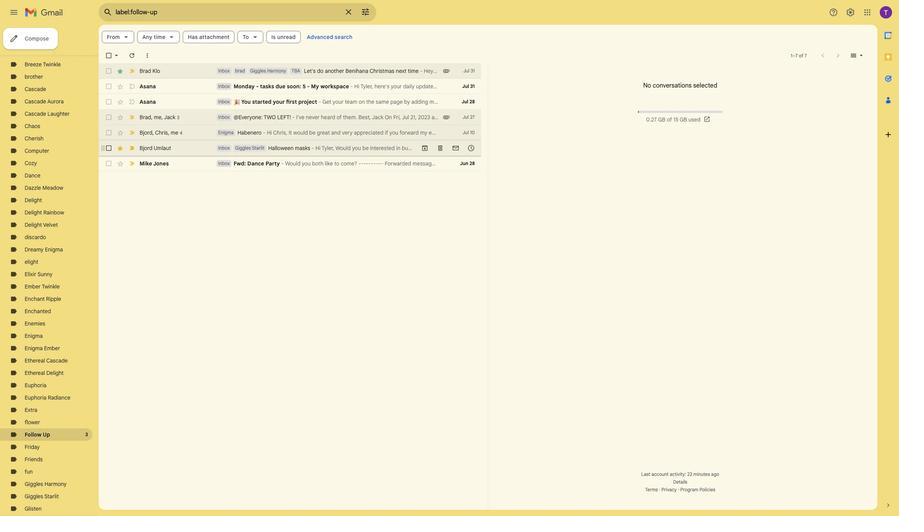 Task type: locate. For each thing, give the bounding box(es) containing it.
28 up the 10
[[470, 99, 475, 105]]

main menu image
[[9, 8, 19, 17]]

giggles starlit link
[[25, 493, 59, 500]]

dance inside row
[[248, 160, 264, 167]]

row
[[99, 63, 481, 79], [99, 79, 481, 94], [99, 94, 481, 110], [99, 110, 481, 125], [99, 125, 481, 140], [99, 140, 508, 156], [99, 156, 481, 171]]

0.27
[[647, 116, 657, 123]]

1 brad from the top
[[140, 68, 151, 74]]

delight down the delight link
[[25, 209, 42, 216]]

harmony up 'giggles starlit' link
[[45, 481, 67, 488]]

cascade link
[[25, 86, 46, 93]]

ripple
[[46, 296, 61, 302]]

enigma down enigma link on the left of page
[[25, 345, 43, 352]]

jun
[[461, 145, 469, 151], [460, 161, 469, 166]]

1 vertical spatial dance
[[25, 172, 40, 179]]

4 row from the top
[[99, 110, 481, 125]]

5 row from the top
[[99, 125, 481, 140]]

in
[[396, 145, 401, 152]]

cascade for cascade aurora
[[25, 98, 46, 105]]

inbox left @everyone: at the left top of page
[[218, 114, 230, 120]]

0 horizontal spatial harmony
[[45, 481, 67, 488]]

0 horizontal spatial halloween
[[268, 145, 294, 152]]

giggles down enigma habenero -
[[235, 145, 251, 151]]

giggles harmony up "tasks"
[[250, 68, 286, 74]]

7 right 1
[[796, 53, 798, 58]]

0 vertical spatial of
[[800, 53, 804, 58]]

@everyone:
[[234, 114, 263, 121]]

fun link
[[25, 468, 33, 475]]

1 horizontal spatial giggles harmony
[[250, 68, 286, 74]]

1 horizontal spatial 3
[[177, 114, 180, 120]]

0 vertical spatial twinkle
[[43, 61, 61, 68]]

unread
[[277, 34, 296, 41]]

15
[[674, 116, 679, 123]]

has
[[188, 34, 198, 41]]

0 horizontal spatial of
[[667, 116, 673, 123]]

1 row from the top
[[99, 63, 481, 79]]

chris
[[155, 129, 168, 136]]

euphoria link
[[25, 382, 47, 389]]

do
[[317, 68, 324, 74]]

enchant ripple
[[25, 296, 61, 302]]

jones
[[153, 160, 169, 167]]

euphoria down euphoria link
[[25, 394, 47, 401]]

0 vertical spatial 31
[[471, 68, 475, 74]]

navigation
[[0, 25, 99, 516]]

fun
[[25, 468, 33, 475]]

1 vertical spatial of
[[667, 116, 673, 123]]

giggles up glisten link
[[25, 493, 43, 500]]

time right next
[[408, 68, 419, 74]]

enigma habenero -
[[218, 129, 267, 136]]

0 vertical spatial 28
[[470, 99, 475, 105]]

brother
[[25, 73, 43, 80]]

1 horizontal spatial starlit
[[252, 145, 265, 151]]

of left the 15
[[667, 116, 673, 123]]

2 7 from the left
[[805, 53, 808, 58]]

🎉 image
[[234, 99, 240, 106]]

cascade down cascade link
[[25, 98, 46, 105]]

- right left! on the left top of page
[[293, 114, 295, 121]]

dance link
[[25, 172, 40, 179]]

time inside dropdown button
[[154, 34, 166, 41]]

bjord right best,
[[495, 145, 508, 152]]

delight up discardo link
[[25, 221, 42, 228]]

0 horizontal spatial dance
[[25, 172, 40, 179]]

row up first
[[99, 79, 481, 94]]

first
[[286, 98, 297, 105]]

1 vertical spatial giggles starlit
[[25, 493, 59, 500]]

enigma left habenero
[[218, 130, 234, 135]]

ethereal down enigma ember "link"
[[25, 357, 45, 364]]

0 vertical spatial time
[[154, 34, 166, 41]]

no conversations selected main content
[[99, 25, 878, 510]]

0 vertical spatial giggles harmony
[[250, 68, 286, 74]]

2 28 from the top
[[470, 161, 475, 166]]

klo
[[153, 68, 160, 74]]

1 asana from the top
[[140, 83, 156, 90]]

None checkbox
[[105, 67, 113, 75], [105, 98, 113, 106], [105, 144, 113, 152], [105, 160, 113, 167], [105, 67, 113, 75], [105, 98, 113, 106], [105, 144, 113, 152], [105, 160, 113, 167]]

- left "tasks"
[[256, 83, 259, 90]]

1 horizontal spatial 7
[[805, 53, 808, 58]]

1 vertical spatial time
[[408, 68, 419, 74]]

harmony up due
[[267, 68, 286, 74]]

1 horizontal spatial harmony
[[267, 68, 286, 74]]

support image
[[830, 8, 839, 17]]

jun 29
[[461, 145, 475, 151]]

starlit down giggles harmony link
[[44, 493, 59, 500]]

inbox monday - tasks due soon: 5 - my workspace -
[[218, 83, 355, 90]]

inbox left monday on the top left of page
[[218, 83, 230, 89]]

31 right "has attachment" image
[[471, 68, 475, 74]]

twinkle right breeze at the left top of the page
[[43, 61, 61, 68]]

7 right –
[[805, 53, 808, 58]]

0 horizontal spatial time
[[154, 34, 166, 41]]

twinkle for breeze twinkle
[[43, 61, 61, 68]]

Search mail text field
[[116, 8, 340, 16]]

6 inbox from the top
[[218, 161, 230, 166]]

attachment
[[199, 34, 230, 41]]

computer
[[25, 147, 49, 154]]

your
[[273, 98, 285, 105]]

0 vertical spatial dance
[[248, 160, 264, 167]]

follow up
[[25, 431, 50, 438]]

time right 'any'
[[154, 34, 166, 41]]

2 asana from the top
[[140, 98, 156, 105]]

0 vertical spatial me
[[154, 114, 162, 121]]

0 horizontal spatial giggles starlit
[[25, 493, 59, 500]]

asana down brad klo
[[140, 83, 156, 90]]

0 horizontal spatial 7
[[796, 53, 798, 58]]

28
[[470, 99, 475, 105], [470, 161, 475, 166]]

inbox fwd: dance party -
[[218, 160, 285, 167]]

,
[[151, 114, 153, 121], [162, 114, 163, 121], [153, 129, 154, 136], [168, 129, 169, 136]]

1 horizontal spatial time
[[408, 68, 419, 74]]

is unread
[[272, 34, 296, 41]]

2 euphoria from the top
[[25, 394, 47, 401]]

of
[[800, 53, 804, 58], [667, 116, 673, 123]]

brad for brad , me , jack 3
[[140, 114, 151, 121]]

2 ethereal from the top
[[25, 370, 45, 377]]

bjord up mike on the top of the page
[[140, 145, 153, 152]]

None checkbox
[[105, 52, 113, 59], [105, 83, 113, 90], [105, 113, 113, 121], [105, 129, 113, 137], [105, 52, 113, 59], [105, 83, 113, 90], [105, 113, 113, 121], [105, 129, 113, 137]]

enigma inside enigma habenero -
[[218, 130, 234, 135]]

delight for the delight link
[[25, 197, 42, 204]]

asana up brad , me , jack 3 at left
[[140, 98, 156, 105]]

7 row from the top
[[99, 156, 481, 171]]

buying
[[402, 145, 419, 152]]

row up inbox monday - tasks due soon: 5 - my workspace - at left
[[99, 63, 481, 79]]

1 horizontal spatial dance
[[248, 160, 264, 167]]

· right terms link
[[660, 487, 661, 493]]

1 vertical spatial jun
[[460, 161, 469, 166]]

1 horizontal spatial giggles starlit
[[235, 145, 265, 151]]

3 inside brad , me , jack 3
[[177, 114, 180, 120]]

inbox @everyone: two left! -
[[218, 114, 296, 121]]

31 up jul 28
[[471, 83, 475, 89]]

jul 31 up jul 28
[[463, 83, 475, 89]]

1 vertical spatial ember
[[44, 345, 60, 352]]

1 horizontal spatial halloween
[[435, 145, 460, 152]]

1 inbox from the top
[[218, 68, 230, 74]]

starlit up inbox fwd: dance party -
[[252, 145, 265, 151]]

hi
[[316, 145, 321, 152]]

ethereal up euphoria link
[[25, 370, 45, 377]]

giggles starlit down habenero
[[235, 145, 265, 151]]

delight
[[25, 197, 42, 204], [25, 209, 42, 216], [25, 221, 42, 228], [46, 370, 64, 377]]

twinkle up 'ripple' on the left
[[42, 283, 60, 290]]

2 brad from the top
[[140, 114, 151, 121]]

0 vertical spatial giggles starlit
[[235, 145, 265, 151]]

delight down dazzle
[[25, 197, 42, 204]]

euphoria for euphoria radiance
[[25, 394, 47, 401]]

ember up enchant
[[25, 283, 41, 290]]

None search field
[[99, 3, 377, 22]]

0 vertical spatial brad
[[140, 68, 151, 74]]

privacy link
[[662, 487, 677, 493]]

gb right 0.27
[[659, 116, 666, 123]]

of right –
[[800, 53, 804, 58]]

1 euphoria from the top
[[25, 382, 47, 389]]

3
[[177, 114, 180, 120], [85, 432, 88, 438]]

friday
[[25, 444, 40, 451]]

inbox left 🎉 image
[[218, 99, 230, 105]]

0 vertical spatial harmony
[[267, 68, 286, 74]]

1 vertical spatial brad
[[140, 114, 151, 121]]

inbox down enigma habenero -
[[218, 145, 230, 151]]

28 down masks?
[[470, 161, 475, 166]]

jul right "has attachment" image
[[464, 68, 470, 74]]

1 vertical spatial starlit
[[44, 493, 59, 500]]

1 vertical spatial harmony
[[45, 481, 67, 488]]

brad
[[140, 68, 151, 74], [140, 114, 151, 121]]

program policies link
[[681, 487, 716, 493]]

bjord left the chris
[[140, 129, 153, 136]]

0 vertical spatial jun
[[461, 145, 469, 151]]

dance up dazzle
[[25, 172, 40, 179]]

toolbar inside "no conversations selected" 'main content'
[[417, 113, 479, 121]]

0 horizontal spatial ember
[[25, 283, 41, 290]]

another
[[325, 68, 344, 74]]

details
[[674, 479, 688, 485]]

delight rainbow
[[25, 209, 64, 216]]

1 horizontal spatial ·
[[679, 487, 680, 493]]

bjord
[[140, 129, 153, 136], [140, 145, 153, 152], [495, 145, 508, 152]]

ethereal delight link
[[25, 370, 64, 377]]

giggles starlit down giggles harmony link
[[25, 493, 59, 500]]

me
[[154, 114, 162, 121], [171, 129, 178, 136]]

- left hi
[[312, 145, 314, 152]]

0 vertical spatial 3
[[177, 114, 180, 120]]

giggles starlit inside "no conversations selected" 'main content'
[[235, 145, 265, 151]]

search mail image
[[101, 5, 115, 19]]

0 vertical spatial starlit
[[252, 145, 265, 151]]

6 row from the top
[[99, 140, 508, 156]]

0 horizontal spatial gb
[[659, 116, 666, 123]]

halloween up party
[[268, 145, 294, 152]]

row down left! on the left top of page
[[99, 125, 481, 140]]

enemies link
[[25, 320, 45, 327]]

cascade aurora
[[25, 98, 64, 105]]

1 horizontal spatial gb
[[680, 116, 688, 123]]

minutes
[[694, 471, 711, 477]]

halloween right some
[[435, 145, 460, 152]]

1 vertical spatial 28
[[470, 161, 475, 166]]

meadow
[[42, 184, 63, 191]]

program
[[681, 487, 699, 493]]

0 horizontal spatial ·
[[660, 487, 661, 493]]

elixir
[[25, 271, 36, 278]]

5 inbox from the top
[[218, 145, 230, 151]]

aurora
[[47, 98, 64, 105]]

1 vertical spatial asana
[[140, 98, 156, 105]]

1 vertical spatial me
[[171, 129, 178, 136]]

giggles starlit
[[235, 145, 265, 151], [25, 493, 59, 500]]

1 vertical spatial giggles harmony
[[25, 481, 67, 488]]

giggles harmony up 'giggles starlit' link
[[25, 481, 67, 488]]

1 vertical spatial ethereal
[[25, 370, 45, 377]]

ember up ethereal cascade link
[[44, 345, 60, 352]]

elixir sunny
[[25, 271, 53, 278]]

3 row from the top
[[99, 94, 481, 110]]

0 vertical spatial ember
[[25, 283, 41, 290]]

· down details
[[679, 487, 680, 493]]

would
[[336, 145, 351, 152]]

2 inbox from the top
[[218, 83, 230, 89]]

me left "jack"
[[154, 114, 162, 121]]

0 vertical spatial euphoria
[[25, 382, 47, 389]]

enigma link
[[25, 333, 43, 340]]

brad , me , jack 3
[[140, 114, 180, 121]]

row down the "masks"
[[99, 156, 481, 171]]

from
[[107, 34, 120, 41]]

discardo link
[[25, 234, 46, 241]]

4 inbox from the top
[[218, 114, 230, 120]]

1 vertical spatial 3
[[85, 432, 88, 438]]

row up party
[[99, 140, 508, 156]]

tasks
[[260, 83, 274, 90]]

gb right the 15
[[680, 116, 688, 123]]

0 vertical spatial asana
[[140, 83, 156, 90]]

1 ethereal from the top
[[25, 357, 45, 364]]

0 horizontal spatial 3
[[85, 432, 88, 438]]

jun down jun 29 at the right
[[460, 161, 469, 166]]

0 horizontal spatial giggles harmony
[[25, 481, 67, 488]]

brad left klo
[[140, 68, 151, 74]]

harmony
[[267, 68, 286, 74], [45, 481, 67, 488]]

me left 4
[[171, 129, 178, 136]]

toolbar
[[417, 113, 479, 121]]

1 vertical spatial euphoria
[[25, 394, 47, 401]]

row down inbox monday - tasks due soon: 5 - my workspace - at left
[[99, 94, 481, 110]]

dazzle meadow
[[25, 184, 63, 191]]

habenero
[[238, 129, 262, 136]]

jun left '29'
[[461, 145, 469, 151]]

twinkle
[[43, 61, 61, 68], [42, 283, 60, 290]]

cascade up 'chaos' link
[[25, 110, 46, 117]]

tab list
[[878, 25, 900, 488]]

cascade laughter
[[25, 110, 70, 117]]

follow link to manage storage image
[[704, 116, 712, 123]]

cascade down brother link
[[25, 86, 46, 93]]

inbox inside inbox monday - tasks due soon: 5 - my workspace -
[[218, 83, 230, 89]]

jul up jul 28
[[463, 83, 469, 89]]

- right party
[[282, 160, 284, 167]]

elight
[[25, 259, 38, 265]]

velvet
[[43, 221, 58, 228]]

brad up bjord , chris , me 4
[[140, 114, 151, 121]]

1 vertical spatial twinkle
[[42, 283, 60, 290]]

1 28 from the top
[[470, 99, 475, 105]]

inbox left fwd:
[[218, 161, 230, 166]]

inbox left brad
[[218, 68, 230, 74]]

row containing brad klo
[[99, 63, 481, 79]]

brad for brad klo
[[140, 68, 151, 74]]

project
[[299, 98, 317, 105]]

dance right fwd:
[[248, 160, 264, 167]]

0 horizontal spatial me
[[154, 114, 162, 121]]

0 vertical spatial ethereal
[[25, 357, 45, 364]]

enigma down 'enemies'
[[25, 333, 43, 340]]

advanced search options image
[[358, 4, 373, 20]]

mike
[[140, 160, 152, 167]]

jun for inbox fwd: dance party -
[[460, 161, 469, 166]]

- down benihana
[[351, 83, 353, 90]]

jul 31 right "has attachment" image
[[464, 68, 475, 74]]

row down first
[[99, 110, 481, 125]]

1 horizontal spatial ember
[[44, 345, 60, 352]]

2 halloween from the left
[[435, 145, 460, 152]]

28 for jun 28
[[470, 161, 475, 166]]

euphoria down ethereal delight
[[25, 382, 47, 389]]

1 · from the left
[[660, 487, 661, 493]]



Task type: vqa. For each thing, say whether or not it's contained in the screenshot.
$0 to the top
no



Task type: describe. For each thing, give the bounding box(es) containing it.
any
[[142, 34, 152, 41]]

advanced search
[[307, 34, 353, 41]]

more image
[[144, 52, 151, 59]]

is unread button
[[266, 31, 301, 43]]

halloween masks - hi tyler, would you be interested in buying some halloween masks? best, bjord
[[268, 145, 508, 152]]

last
[[642, 471, 651, 477]]

navigation containing compose
[[0, 25, 99, 516]]

cascade for cascade link
[[25, 86, 46, 93]]

christmas
[[370, 68, 395, 74]]

1 – 7 of 7
[[791, 53, 808, 58]]

breeze twinkle
[[25, 61, 61, 68]]

1 gb from the left
[[659, 116, 666, 123]]

dreamy enigma link
[[25, 246, 63, 253]]

has attachment button
[[183, 31, 235, 43]]

due
[[276, 83, 286, 90]]

1 7 from the left
[[796, 53, 798, 58]]

euphoria radiance
[[25, 394, 71, 401]]

ethereal cascade link
[[25, 357, 68, 364]]

conversations
[[653, 82, 692, 90]]

sunny
[[38, 271, 53, 278]]

giggles harmony inside "no conversations selected" 'main content'
[[250, 68, 286, 74]]

used
[[689, 116, 701, 123]]

some
[[420, 145, 433, 152]]

laughter
[[48, 110, 70, 117]]

bjord , chris , me 4
[[140, 129, 183, 136]]

cascade aurora link
[[25, 98, 64, 105]]

delight down ethereal cascade link
[[46, 370, 64, 377]]

compose button
[[3, 28, 58, 49]]

2 · from the left
[[679, 487, 680, 493]]

account
[[652, 471, 669, 477]]

cascade laughter link
[[25, 110, 70, 117]]

details link
[[674, 479, 688, 485]]

enigma ember link
[[25, 345, 60, 352]]

toggle split pane mode image
[[850, 52, 858, 59]]

delight for delight velvet
[[25, 221, 42, 228]]

cascade for cascade laughter
[[25, 110, 46, 117]]

euphoria radiance link
[[25, 394, 71, 401]]

asana for jul 28
[[140, 98, 156, 105]]

ago
[[712, 471, 720, 477]]

jul up jul 10
[[462, 99, 469, 105]]

1
[[791, 53, 793, 58]]

best,
[[481, 145, 493, 152]]

starlit inside "no conversations selected" 'main content'
[[252, 145, 265, 151]]

jul left the 10
[[463, 130, 469, 135]]

ember twinkle link
[[25, 283, 60, 290]]

cascade up ethereal delight
[[46, 357, 68, 364]]

tba
[[292, 68, 300, 74]]

advanced search button
[[304, 30, 356, 44]]

asana for jul 31
[[140, 83, 156, 90]]

jun 28
[[460, 161, 475, 166]]

let's do another benihana christmas next time -
[[304, 68, 424, 74]]

no
[[644, 82, 652, 90]]

masks?
[[461, 145, 480, 152]]

discardo
[[25, 234, 46, 241]]

bjord for bjord , chris , me 4
[[140, 129, 153, 136]]

2 row from the top
[[99, 79, 481, 94]]

euphoria for euphoria link
[[25, 382, 47, 389]]

giggles harmony inside "navigation"
[[25, 481, 67, 488]]

left!
[[277, 114, 291, 121]]

search
[[335, 34, 353, 41]]

policies
[[700, 487, 716, 493]]

inbox inside 'inbox @everyone: two left! -'
[[218, 114, 230, 120]]

follow
[[25, 431, 42, 438]]

terms
[[646, 487, 658, 493]]

activity:
[[670, 471, 687, 477]]

enchanted
[[25, 308, 51, 315]]

enigma right dreamy
[[45, 246, 63, 253]]

chaos link
[[25, 123, 40, 130]]

no conversations selected
[[644, 82, 718, 90]]

enigma for enigma ember
[[25, 345, 43, 352]]

3 inbox from the top
[[218, 99, 230, 105]]

delight for delight rainbow
[[25, 209, 42, 216]]

you
[[352, 145, 361, 152]]

enigma for enigma
[[25, 333, 43, 340]]

- right habenero
[[263, 129, 266, 136]]

flower link
[[25, 419, 40, 426]]

giggles up "tasks"
[[250, 68, 266, 74]]

extra link
[[25, 407, 37, 414]]

interested
[[370, 145, 395, 152]]

soon:
[[287, 83, 301, 90]]

settings image
[[847, 8, 856, 17]]

extra
[[25, 407, 37, 414]]

be
[[363, 145, 369, 152]]

umlaut
[[154, 145, 171, 152]]

party
[[266, 160, 280, 167]]

bjord for bjord umlaut
[[140, 145, 153, 152]]

inbox inside inbox fwd: dance party -
[[218, 161, 230, 166]]

–
[[793, 53, 796, 58]]

twinkle for ember twinkle
[[42, 283, 60, 290]]

0 horizontal spatial starlit
[[44, 493, 59, 500]]

has attachment image
[[443, 67, 450, 75]]

to
[[243, 34, 249, 41]]

dance inside "navigation"
[[25, 172, 40, 179]]

up
[[43, 431, 50, 438]]

- right next
[[420, 68, 423, 74]]

28 for jul 28
[[470, 99, 475, 105]]

1 horizontal spatial of
[[800, 53, 804, 58]]

enigma ember
[[25, 345, 60, 352]]

follow up link
[[25, 431, 50, 438]]

has attachment
[[188, 34, 230, 41]]

1 vertical spatial jul 31
[[463, 83, 475, 89]]

harmony inside "no conversations selected" 'main content'
[[267, 68, 286, 74]]

ethereal for ethereal delight
[[25, 370, 45, 377]]

10
[[470, 130, 475, 135]]

giggles starlit inside "navigation"
[[25, 493, 59, 500]]

row containing mike jones
[[99, 156, 481, 171]]

last account activity: 22 minutes ago details terms · privacy · program policies
[[642, 471, 720, 493]]

2 gb from the left
[[680, 116, 688, 123]]

bjord umlaut
[[140, 145, 171, 152]]

you
[[241, 98, 251, 105]]

friday link
[[25, 444, 40, 451]]

row containing bjord umlaut
[[99, 140, 508, 156]]

0 vertical spatial jul 31
[[464, 68, 475, 74]]

1 horizontal spatial me
[[171, 129, 178, 136]]

started
[[252, 98, 272, 105]]

row containing brad
[[99, 110, 481, 125]]

row containing bjord
[[99, 125, 481, 140]]

cherish link
[[25, 135, 44, 142]]

giggles down fun link
[[25, 481, 43, 488]]

my
[[311, 83, 319, 90]]

brother link
[[25, 73, 43, 80]]

gmail image
[[25, 5, 67, 20]]

delight velvet link
[[25, 221, 58, 228]]

dreamy enigma
[[25, 246, 63, 253]]

cozy
[[25, 160, 37, 167]]

enigma for enigma habenero -
[[218, 130, 234, 135]]

dreamy
[[25, 246, 44, 253]]

1 vertical spatial 31
[[471, 83, 475, 89]]

masks
[[295, 145, 311, 152]]

clear search image
[[341, 4, 357, 20]]

refresh image
[[128, 52, 136, 59]]

friends
[[25, 456, 43, 463]]

jul 10
[[463, 130, 475, 135]]

next
[[396, 68, 407, 74]]

- down my
[[317, 98, 323, 105]]

enchanted link
[[25, 308, 51, 315]]

flower
[[25, 419, 40, 426]]

ethereal for ethereal cascade
[[25, 357, 45, 364]]

dazzle
[[25, 184, 41, 191]]

- right 5 at the left of page
[[307, 83, 310, 90]]

1 halloween from the left
[[268, 145, 294, 152]]

tyler,
[[322, 145, 335, 152]]

selected
[[694, 82, 718, 90]]

jun for halloween masks - hi tyler, would you be interested in buying some halloween masks? best, bjord
[[461, 145, 469, 151]]

harmony inside "navigation"
[[45, 481, 67, 488]]

any time button
[[137, 31, 180, 43]]

jul 28
[[462, 99, 475, 105]]

chaos
[[25, 123, 40, 130]]



